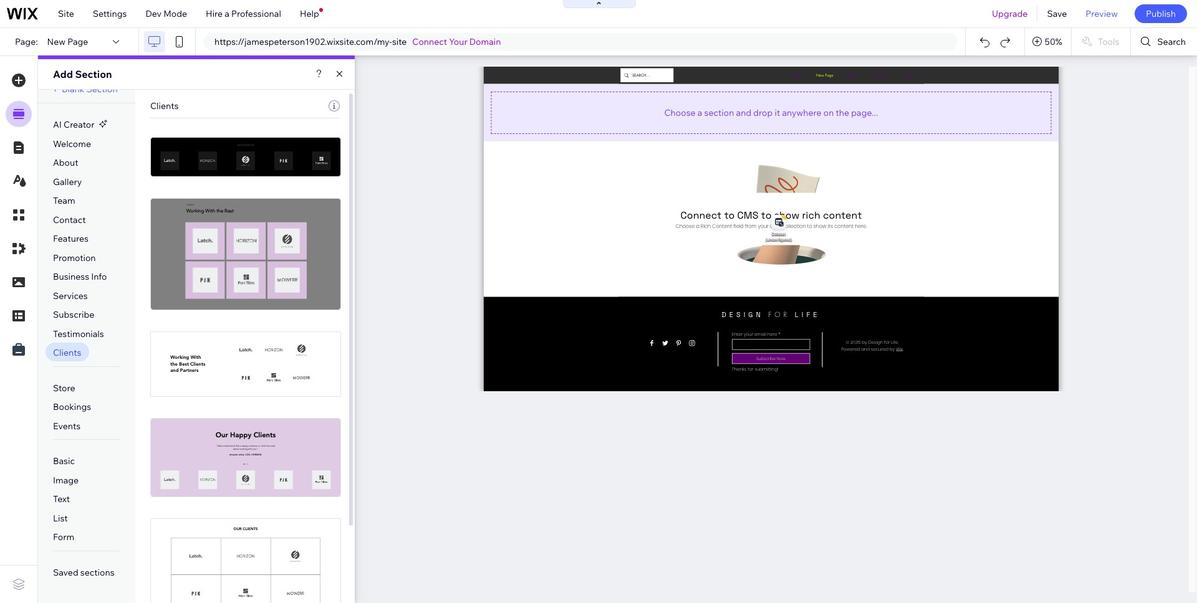 Task type: vqa. For each thing, say whether or not it's contained in the screenshot.
https://www.wix.com/mysite
no



Task type: locate. For each thing, give the bounding box(es) containing it.
1 vertical spatial section
[[86, 84, 118, 95]]

save
[[1048, 8, 1068, 19]]

0 horizontal spatial clients
[[53, 348, 81, 359]]

page
[[67, 36, 88, 47]]

section up blank section
[[75, 68, 112, 80]]

services
[[53, 290, 88, 302]]

site
[[58, 8, 74, 19]]

1 vertical spatial a
[[698, 107, 703, 118]]

add section
[[53, 68, 112, 80]]

site
[[392, 36, 407, 47]]

a left section
[[698, 107, 703, 118]]

search button
[[1132, 28, 1198, 56]]

save button
[[1038, 0, 1077, 27]]

0 vertical spatial clients
[[150, 100, 179, 112]]

ai
[[53, 119, 62, 130]]

0 vertical spatial section
[[75, 68, 112, 80]]

0 vertical spatial a
[[225, 8, 230, 19]]

image
[[53, 475, 79, 486]]

promotion
[[53, 252, 96, 264]]

professional
[[231, 8, 281, 19]]

upgrade
[[993, 8, 1028, 19]]

basic
[[53, 456, 75, 467]]

text
[[53, 494, 70, 506]]

preview
[[1086, 8, 1119, 19]]

50%
[[1046, 36, 1063, 47]]

about
[[53, 157, 78, 168]]

events
[[53, 421, 81, 432]]

drop
[[754, 107, 773, 118]]

gallery
[[53, 176, 82, 188]]

0 horizontal spatial a
[[225, 8, 230, 19]]

hire a professional
[[206, 8, 281, 19]]

new
[[47, 36, 66, 47]]

1 horizontal spatial clients
[[150, 100, 179, 112]]

connect
[[413, 36, 447, 47]]

a
[[225, 8, 230, 19], [698, 107, 703, 118]]

choose a section and drop it anywhere on the page...
[[665, 107, 879, 118]]

publish button
[[1135, 4, 1188, 23]]

and
[[736, 107, 752, 118]]

domain
[[470, 36, 501, 47]]

new page
[[47, 36, 88, 47]]

1 vertical spatial clients
[[53, 348, 81, 359]]

https://jamespeterson1902.wixsite.com/my-site connect your domain
[[215, 36, 501, 47]]

section down 'add section'
[[86, 84, 118, 95]]

list
[[53, 513, 68, 525]]

ai creator
[[53, 119, 95, 130]]

section
[[75, 68, 112, 80], [86, 84, 118, 95]]

help
[[300, 8, 319, 19]]

clients
[[150, 100, 179, 112], [53, 348, 81, 359]]

form
[[53, 532, 74, 544]]

testimonials
[[53, 329, 104, 340]]

tools button
[[1072, 28, 1131, 56]]

a right hire
[[225, 8, 230, 19]]

contact
[[53, 214, 86, 226]]

1 horizontal spatial a
[[698, 107, 703, 118]]



Task type: describe. For each thing, give the bounding box(es) containing it.
settings
[[93, 8, 127, 19]]

choose
[[665, 107, 696, 118]]

add
[[53, 68, 73, 80]]

a for section
[[698, 107, 703, 118]]

dev mode
[[146, 8, 187, 19]]

section for add section
[[75, 68, 112, 80]]

creator
[[64, 119, 95, 130]]

team
[[53, 195, 75, 207]]

section for blank section
[[86, 84, 118, 95]]

blank section
[[62, 84, 118, 95]]

tools
[[1099, 36, 1120, 47]]

bookings
[[53, 402, 91, 413]]

sections
[[80, 568, 115, 579]]

saved sections
[[53, 568, 115, 579]]

business
[[53, 271, 89, 283]]

anywhere
[[783, 107, 822, 118]]

dev
[[146, 8, 162, 19]]

50% button
[[1026, 28, 1072, 56]]

section
[[705, 107, 735, 118]]

the
[[836, 107, 850, 118]]

subscribe
[[53, 310, 94, 321]]

saved
[[53, 568, 78, 579]]

features
[[53, 233, 89, 245]]

mode
[[164, 8, 187, 19]]

welcome
[[53, 138, 91, 149]]

https://jamespeterson1902.wixsite.com/my-
[[215, 36, 392, 47]]

preview button
[[1077, 0, 1128, 27]]

business info
[[53, 271, 107, 283]]

hire
[[206, 8, 223, 19]]

page...
[[852, 107, 879, 118]]

store
[[53, 383, 75, 394]]

search
[[1158, 36, 1187, 47]]

publish
[[1147, 8, 1177, 19]]

your
[[449, 36, 468, 47]]

a for professional
[[225, 8, 230, 19]]

it
[[775, 107, 781, 118]]

on
[[824, 107, 834, 118]]

info
[[91, 271, 107, 283]]

blank
[[62, 84, 84, 95]]



